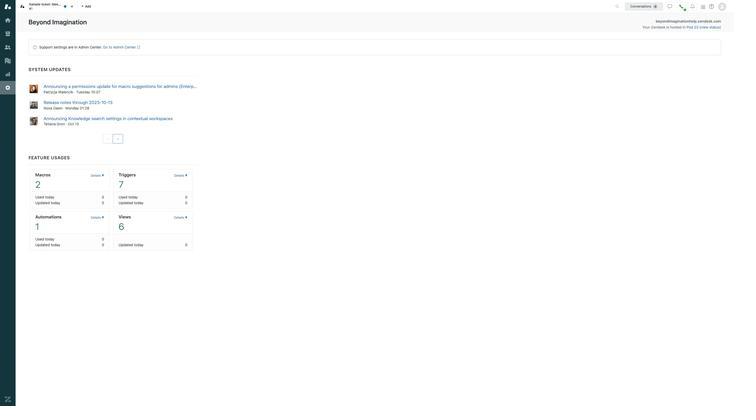 Task type: vqa. For each thing, say whether or not it's contained in the screenshot.
leftmost Jeremy Miller
no



Task type: describe. For each thing, give the bounding box(es) containing it.
details for 1
[[91, 216, 101, 220]]

details for 6
[[174, 216, 184, 220]]

0 vertical spatial settings
[[54, 45, 67, 49]]

macros 2
[[35, 173, 51, 190]]

your
[[642, 25, 650, 29]]

button displays agent's chat status as invisible. image
[[668, 4, 672, 8]]

0 vertical spatial 13
[[108, 100, 113, 105]]

gron
[[57, 122, 65, 126]]

system updates
[[29, 67, 71, 72]]

oct
[[68, 122, 74, 126]]

triggers
[[119, 173, 136, 178]]

details ▼ for 7
[[174, 174, 187, 178]]

‹
[[107, 137, 109, 141]]

details ▼ for 6
[[174, 216, 187, 220]]

beyond imagination
[[29, 18, 87, 26]]

notes
[[60, 100, 71, 105]]

1 vertical spatial settings
[[106, 116, 122, 121]]

view
[[701, 25, 708, 29]]

patrycja walencik
[[44, 90, 73, 94]]

tab containing sample ticket: meet the ticket
[[16, 0, 78, 13]]

beyond
[[29, 18, 51, 26]]

2 admin from the left
[[113, 45, 124, 49]]

contextual
[[127, 116, 148, 121]]

(
[[700, 25, 701, 29]]

2 for from the left
[[157, 84, 162, 89]]

ticket
[[66, 2, 75, 6]]

01:28
[[80, 106, 89, 110]]

oct 13
[[68, 122, 79, 126]]

monday 01:28
[[65, 106, 89, 110]]

beyondimaginationhelp
[[656, 19, 697, 23]]

announcing for announcing a permissions update for macro suggestions for admins (enterprise only)
[[44, 84, 67, 89]]

sample ticket: meet the ticket #1
[[29, 2, 75, 11]]

tetiana
[[44, 122, 56, 126]]

6
[[119, 221, 124, 232]]

updated for 2
[[35, 201, 50, 205]]

)
[[720, 25, 721, 29]]

get help image
[[709, 4, 714, 9]]

hosted
[[670, 25, 682, 29]]

used for 1
[[35, 237, 44, 242]]

used for 7
[[119, 195, 127, 200]]

center.
[[90, 45, 102, 49]]

meet
[[52, 2, 59, 6]]

‹ button
[[103, 134, 113, 144]]

imagination
[[52, 18, 87, 26]]

a
[[68, 84, 71, 89]]

in inside the beyondimaginationhelp .zendesk.com your zendesk is hosted in pod 23 ( view status )
[[683, 25, 686, 29]]

center
[[125, 45, 136, 49]]

updated today for 2
[[35, 201, 60, 205]]

search
[[91, 116, 105, 121]]

announcing for announcing knowledge search settings in contextual workspaces
[[44, 116, 67, 121]]

23
[[694, 25, 699, 29]]

announcing a permissions update for macro suggestions for admins (enterprise only)
[[44, 84, 212, 89]]

details ▼ for 1
[[91, 216, 104, 220]]

add
[[85, 4, 91, 8]]

go
[[103, 45, 108, 49]]

1 horizontal spatial in
[[123, 116, 126, 121]]

▼ for 1
[[102, 216, 104, 220]]

workspaces
[[149, 116, 173, 121]]

#1
[[29, 7, 32, 11]]

updated today for 6
[[119, 243, 143, 247]]

triggers 7
[[119, 173, 136, 190]]

support settings are in admin center.
[[39, 45, 102, 49]]

sample
[[29, 2, 40, 6]]

› button
[[113, 134, 123, 144]]

patrycja
[[44, 90, 57, 94]]

nova dawn
[[44, 106, 62, 110]]

tuesday
[[76, 90, 90, 94]]

10-
[[101, 100, 108, 105]]

2
[[35, 179, 41, 190]]

used today for 2
[[35, 195, 54, 200]]

add button
[[78, 0, 94, 13]]

support
[[39, 45, 53, 49]]

walencik
[[58, 90, 73, 94]]

organizations image
[[4, 57, 11, 64]]

release notes through 2023-10-13
[[44, 100, 113, 105]]

system
[[29, 67, 48, 72]]

1 for from the left
[[112, 84, 117, 89]]

views 6
[[119, 215, 131, 232]]

nova
[[44, 106, 52, 110]]

details for 2
[[91, 174, 101, 178]]

▼ for 6
[[185, 216, 187, 220]]

release
[[44, 100, 59, 105]]

feature usages
[[29, 155, 70, 161]]

monday
[[65, 106, 79, 110]]

›
[[117, 137, 119, 141]]

reporting image
[[4, 71, 11, 78]]

tabs tab list
[[16, 0, 610, 13]]

view status link
[[701, 25, 720, 29]]

pod
[[687, 25, 693, 29]]

automations
[[35, 215, 62, 220]]

used today for 1
[[35, 237, 54, 242]]

main element
[[0, 0, 16, 406]]

is
[[666, 25, 669, 29]]

status
[[709, 25, 720, 29]]

updated today for 7
[[119, 201, 143, 205]]

customers image
[[4, 44, 11, 51]]



Task type: locate. For each thing, give the bounding box(es) containing it.
details ▼
[[91, 174, 104, 178], [174, 174, 187, 178], [91, 216, 104, 220], [174, 216, 187, 220]]

get started image
[[4, 17, 11, 24]]

2 horizontal spatial in
[[683, 25, 686, 29]]

10:07
[[91, 90, 100, 94]]

for left "macro"
[[112, 84, 117, 89]]

in left pod
[[683, 25, 686, 29]]

knowledge
[[68, 116, 90, 121]]

7
[[119, 179, 124, 190]]

conversations
[[630, 4, 651, 8]]

ticket:
[[41, 2, 51, 6]]

conversations button
[[625, 2, 663, 11]]

zendesk image
[[4, 396, 11, 403]]

used today
[[35, 195, 54, 200], [119, 195, 138, 200], [35, 237, 54, 242]]

settings right search
[[106, 116, 122, 121]]

1 vertical spatial announcing
[[44, 116, 67, 121]]

(enterprise
[[179, 84, 201, 89]]

used today down '2'
[[35, 195, 54, 200]]

0 vertical spatial in
[[683, 25, 686, 29]]

for
[[112, 84, 117, 89], [157, 84, 162, 89]]

tuesday 10:07
[[76, 90, 100, 94]]

tab
[[16, 0, 78, 13]]

▼ for 2
[[102, 174, 104, 178]]

1 vertical spatial 13
[[75, 122, 79, 126]]

2 vertical spatial in
[[123, 116, 126, 121]]

announcing
[[44, 84, 67, 89], [44, 116, 67, 121]]

zendesk
[[651, 25, 666, 29]]

updates
[[49, 67, 71, 72]]

0 horizontal spatial settings
[[54, 45, 67, 49]]

announcing knowledge search settings in contextual workspaces
[[44, 116, 174, 121]]

updated today down 1
[[35, 243, 60, 247]]

tetiana gron
[[44, 122, 65, 126]]

status
[[29, 39, 721, 55]]

0 horizontal spatial admin
[[78, 45, 89, 49]]

views
[[119, 215, 131, 220]]

updated today
[[35, 201, 60, 205], [119, 201, 143, 205], [35, 243, 60, 247], [119, 243, 143, 247]]

updated up the views
[[119, 201, 133, 205]]

close image
[[69, 4, 75, 9]]

macros
[[35, 173, 51, 178]]

1 admin from the left
[[78, 45, 89, 49]]

dawn
[[53, 106, 62, 110]]

updated down 1
[[35, 243, 50, 247]]

updated
[[35, 201, 50, 205], [119, 201, 133, 205], [35, 243, 50, 247], [119, 243, 133, 247]]

settings left are
[[54, 45, 67, 49]]

in
[[683, 25, 686, 29], [74, 45, 77, 49], [123, 116, 126, 121]]

status containing support settings are in admin center.
[[29, 39, 721, 55]]

1
[[35, 221, 39, 232]]

for left admins
[[157, 84, 162, 89]]

used today for 7
[[119, 195, 138, 200]]

0 vertical spatial announcing
[[44, 84, 67, 89]]

1 horizontal spatial for
[[157, 84, 162, 89]]

1 horizontal spatial settings
[[106, 116, 122, 121]]

details ▼ for 2
[[91, 174, 104, 178]]

used today down '7'
[[119, 195, 138, 200]]

usages
[[51, 155, 70, 161]]

(opens in a new tab) image
[[136, 46, 140, 49]]

today
[[45, 195, 54, 200], [128, 195, 138, 200], [51, 201, 60, 205], [134, 201, 143, 205], [45, 237, 54, 242], [51, 243, 60, 247], [134, 243, 143, 247]]

13 right 2023-
[[108, 100, 113, 105]]

feature
[[29, 155, 50, 161]]

updated for 7
[[119, 201, 133, 205]]

notifications image
[[690, 4, 695, 8]]

used down '2'
[[35, 195, 44, 200]]

1 vertical spatial in
[[74, 45, 77, 49]]

0
[[102, 195, 104, 200], [185, 195, 187, 200], [102, 201, 104, 205], [185, 201, 187, 205], [102, 237, 104, 242], [102, 243, 104, 247], [185, 243, 187, 247]]

announcing up patrycja walencik
[[44, 84, 67, 89]]

2023-
[[89, 100, 101, 105]]

▼ for 7
[[185, 174, 187, 178]]

the
[[60, 2, 65, 6]]

only)
[[202, 84, 212, 89]]

updated today up the views
[[119, 201, 143, 205]]

.zendesk.com
[[697, 19, 721, 23]]

permissions
[[72, 84, 96, 89]]

details for 7
[[174, 174, 184, 178]]

admins
[[164, 84, 178, 89]]

through
[[72, 100, 88, 105]]

1 horizontal spatial 13
[[108, 100, 113, 105]]

go to admin center link
[[103, 45, 140, 49]]

are
[[68, 45, 73, 49]]

used for 2
[[35, 195, 44, 200]]

0 horizontal spatial 13
[[75, 122, 79, 126]]

used down '7'
[[119, 195, 127, 200]]

1 announcing from the top
[[44, 84, 67, 89]]

▼
[[102, 174, 104, 178], [185, 174, 187, 178], [102, 216, 104, 220], [185, 216, 187, 220]]

announcing up tetiana gron
[[44, 116, 67, 121]]

in left the contextual
[[123, 116, 126, 121]]

updated for 1
[[35, 243, 50, 247]]

updated for 6
[[119, 243, 133, 247]]

0 horizontal spatial in
[[74, 45, 77, 49]]

admin right to
[[113, 45, 124, 49]]

macro
[[118, 84, 131, 89]]

13
[[108, 100, 113, 105], [75, 122, 79, 126]]

updated today for 1
[[35, 243, 60, 247]]

in right are
[[74, 45, 77, 49]]

admin image
[[4, 84, 11, 91]]

suggestions
[[132, 84, 156, 89]]

0 horizontal spatial for
[[112, 84, 117, 89]]

details
[[91, 174, 101, 178], [174, 174, 184, 178], [91, 216, 101, 220], [174, 216, 184, 220]]

used today down 1
[[35, 237, 54, 242]]

update
[[97, 84, 111, 89]]

2 announcing from the top
[[44, 116, 67, 121]]

13 right "oct"
[[75, 122, 79, 126]]

updated today down 6
[[119, 243, 143, 247]]

zendesk products image
[[701, 5, 705, 9]]

pod 23 link
[[687, 25, 700, 29]]

updated today up automations
[[35, 201, 60, 205]]

zendesk support image
[[4, 3, 11, 10]]

views image
[[4, 30, 11, 37]]

settings
[[54, 45, 67, 49], [106, 116, 122, 121]]

go to admin center
[[103, 45, 136, 49]]

admin
[[78, 45, 89, 49], [113, 45, 124, 49]]

1 horizontal spatial admin
[[113, 45, 124, 49]]

beyondimaginationhelp .zendesk.com your zendesk is hosted in pod 23 ( view status )
[[642, 19, 721, 29]]

admin left center.
[[78, 45, 89, 49]]

automations 1
[[35, 215, 62, 232]]

used
[[35, 195, 44, 200], [119, 195, 127, 200], [35, 237, 44, 242]]

to
[[109, 45, 112, 49]]

used down 1
[[35, 237, 44, 242]]

updated up automations
[[35, 201, 50, 205]]

updated down 6
[[119, 243, 133, 247]]



